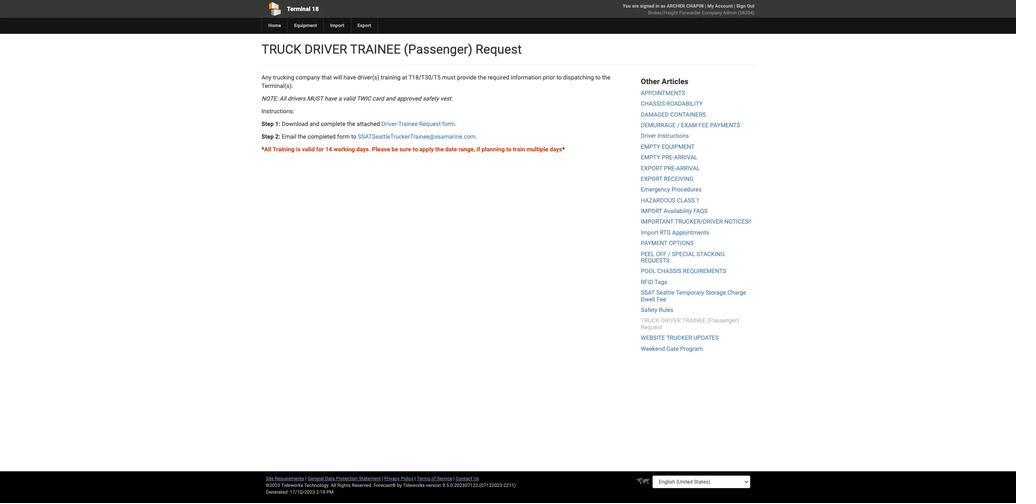 Task type: describe. For each thing, give the bounding box(es) containing it.
empty equipment link
[[641, 143, 695, 150]]

must
[[307, 95, 323, 102]]

stacking
[[697, 251, 725, 258]]

| left sign
[[734, 3, 736, 9]]

email
[[282, 133, 297, 140]]

pool
[[641, 268, 656, 275]]

to right dispatching
[[596, 74, 601, 81]]

the left date
[[436, 146, 444, 153]]

emergency procedures link
[[641, 186, 702, 193]]

2211)
[[504, 484, 516, 489]]

other articles appointments chassis roadability damaged containers demurrage / exam fee payments driver instructions empty equipment empty pre-arrival export pre-arrival export receiving emergency procedures hazardous class 1 import availability faqs important trucker/driver notices!! import rtg appointments payment options peel off / special stacking requests pool chassis requirements rfid tags ssat seattle temporary storage charge dwell fee safety rules truck driver trainee (passenger) request website trucker updates weekend gate program
[[641, 77, 752, 353]]

be
[[392, 146, 398, 153]]

equipment
[[294, 23, 317, 28]]

request inside the other articles appointments chassis roadability damaged containers demurrage / exam fee payments driver instructions empty equipment empty pre-arrival export pre-arrival export receiving emergency procedures hazardous class 1 import availability faqs important trucker/driver notices!! import rtg appointments payment options peel off / special stacking requests pool chassis requirements rfid tags ssat seattle temporary storage charge dwell fee safety rules truck driver trainee (passenger) request website trucker updates weekend gate program
[[641, 324, 663, 331]]

trucker/driver
[[675, 219, 723, 226]]

all inside site requirements | general data protection statement | privacy policy | terms of service | contact us ©2023 tideworks technology. all rights reserved. forecast® by tideworks version 9.5.0.202307122 (07122023-2211) generated: 17/10/2023 2:19 pm
[[331, 484, 336, 489]]

instructions
[[658, 133, 689, 139]]

pm
[[327, 490, 334, 496]]

days
[[550, 146, 563, 153]]

general
[[308, 477, 324, 482]]

for
[[316, 146, 324, 153]]

trucking
[[273, 74, 295, 81]]

1 * from the left
[[262, 146, 264, 153]]

©2023 tideworks
[[266, 484, 303, 489]]

download
[[282, 121, 308, 127]]

approved
[[397, 95, 422, 102]]

seattle
[[657, 290, 675, 297]]

(passenger) inside the other articles appointments chassis roadability damaged containers demurrage / exam fee payments driver instructions empty equipment empty pre-arrival export pre-arrival export receiving emergency procedures hazardous class 1 import availability faqs important trucker/driver notices!! import rtg appointments payment options peel off / special stacking requests pool chassis requirements rfid tags ssat seattle temporary storage charge dwell fee safety rules truck driver trainee (passenger) request website trucker updates weekend gate program
[[708, 318, 740, 325]]

requirements
[[275, 477, 304, 482]]

0 horizontal spatial and
[[310, 121, 320, 127]]

information
[[511, 74, 542, 81]]

payments
[[711, 122, 741, 129]]

roadability
[[667, 100, 703, 107]]

containers
[[671, 111, 706, 118]]

0 horizontal spatial import
[[330, 23, 345, 28]]

procedures
[[672, 186, 702, 193]]

payment options link
[[641, 240, 694, 247]]

instructions:
[[262, 108, 295, 115]]

1 empty from the top
[[641, 143, 661, 150]]

my account link
[[708, 3, 733, 9]]

prior
[[543, 74, 555, 81]]

appointments
[[673, 229, 710, 236]]

requests
[[641, 258, 670, 264]]

rights
[[338, 484, 351, 489]]

trainee
[[399, 121, 418, 127]]

twic
[[357, 95, 371, 102]]

off
[[656, 251, 667, 258]]

0 horizontal spatial valid
[[302, 146, 315, 153]]

special
[[672, 251, 696, 258]]

pool chassis requirements link
[[641, 268, 727, 275]]

at
[[402, 74, 408, 81]]

driver-
[[382, 121, 399, 127]]

payment
[[641, 240, 668, 247]]

2:19
[[316, 490, 326, 496]]

company
[[702, 10, 722, 16]]

(07122023-
[[480, 484, 504, 489]]

have inside any trucking company that will have driver(s) training at t18/t30/t5 must provide the required information prior to dispatching to the terminal(s).
[[344, 74, 356, 81]]

step for step 2: email the completed form to ssatseattletruckertrainee@ssamarine.com .
[[262, 133, 274, 140]]

rules
[[659, 307, 674, 314]]

articles
[[662, 77, 689, 86]]

0 vertical spatial pre-
[[662, 154, 675, 161]]

chassis roadability link
[[641, 100, 703, 107]]

contact us link
[[456, 477, 479, 482]]

damaged containers link
[[641, 111, 706, 118]]

dwell
[[641, 296, 656, 303]]

0 vertical spatial driver
[[305, 42, 347, 57]]

driver instructions link
[[641, 133, 689, 139]]

chapin
[[687, 3, 704, 9]]

peel off / special stacking requests link
[[641, 251, 725, 264]]

peel
[[641, 251, 655, 258]]

hazardous class 1 link
[[641, 197, 700, 204]]

updates
[[694, 335, 719, 342]]

complete
[[321, 121, 346, 127]]

17/10/2023
[[290, 490, 315, 496]]

1 vertical spatial have
[[325, 95, 337, 102]]

are
[[633, 3, 639, 9]]

1 export from the top
[[641, 165, 663, 172]]

equipment
[[662, 143, 695, 150]]

company
[[296, 74, 320, 81]]

will
[[334, 74, 342, 81]]

truck driver trainee (passenger) request
[[262, 42, 522, 57]]

options
[[669, 240, 694, 247]]

0 vertical spatial (passenger)
[[404, 42, 473, 57]]

my
[[708, 3, 714, 9]]

important trucker/driver notices!! link
[[641, 219, 752, 226]]

0 vertical spatial truck
[[262, 42, 302, 57]]

0 vertical spatial form
[[443, 121, 455, 127]]

of
[[432, 477, 436, 482]]

1:
[[275, 121, 280, 127]]

1 vertical spatial arrival
[[677, 165, 700, 172]]

fee
[[657, 296, 667, 303]]

notices!!
[[725, 219, 752, 226]]

charge
[[728, 290, 747, 297]]



Task type: locate. For each thing, give the bounding box(es) containing it.
to right prior
[[557, 74, 562, 81]]

1 vertical spatial request
[[420, 121, 441, 127]]

and up completed
[[310, 121, 320, 127]]

. up if
[[476, 133, 478, 140]]

14
[[326, 146, 332, 153]]

0 vertical spatial empty
[[641, 143, 661, 150]]

exam
[[682, 122, 698, 129]]

2 step from the top
[[262, 133, 274, 140]]

1 vertical spatial empty
[[641, 154, 661, 161]]

0 vertical spatial have
[[344, 74, 356, 81]]

1 horizontal spatial /
[[678, 122, 680, 129]]

1 vertical spatial export
[[641, 176, 663, 183]]

valid right a
[[343, 95, 356, 102]]

step left 1:
[[262, 121, 274, 127]]

1 horizontal spatial have
[[344, 74, 356, 81]]

| up forecast® at the left bottom of the page
[[382, 477, 383, 482]]

days.
[[357, 146, 371, 153]]

export up export receiving link
[[641, 165, 663, 172]]

any trucking company that will have driver(s) training at t18/t30/t5 must provide the required information prior to dispatching to the terminal(s).
[[262, 74, 611, 89]]

import
[[641, 208, 663, 215]]

temporary
[[676, 290, 705, 297]]

completed
[[308, 133, 336, 140]]

2 horizontal spatial request
[[641, 324, 663, 331]]

1 vertical spatial truck
[[641, 318, 660, 325]]

and right card
[[386, 95, 396, 102]]

export up emergency
[[641, 176, 663, 183]]

service
[[437, 477, 453, 482]]

safety
[[641, 307, 658, 314]]

site requirements | general data protection statement | privacy policy | terms of service | contact us ©2023 tideworks technology. all rights reserved. forecast® by tideworks version 9.5.0.202307122 (07122023-2211) generated: 17/10/2023 2:19 pm
[[266, 477, 516, 496]]

2 vertical spatial request
[[641, 324, 663, 331]]

generated:
[[266, 490, 289, 496]]

website trucker updates link
[[641, 335, 719, 342]]

1 vertical spatial and
[[310, 121, 320, 127]]

all left "training"
[[264, 146, 272, 153]]

1 vertical spatial driver
[[661, 318, 681, 325]]

0 horizontal spatial trainee
[[350, 42, 401, 57]]

have right will
[[344, 74, 356, 81]]

2 vertical spatial all
[[331, 484, 336, 489]]

1 vertical spatial valid
[[302, 146, 315, 153]]

all up pm
[[331, 484, 336, 489]]

1 horizontal spatial valid
[[343, 95, 356, 102]]

terminal 18
[[287, 6, 319, 12]]

must
[[442, 74, 456, 81]]

all for *
[[264, 146, 272, 153]]

multiple
[[527, 146, 549, 153]]

terminal(s).
[[262, 83, 293, 89]]

1 horizontal spatial trainee
[[683, 318, 706, 325]]

if
[[477, 146, 481, 153]]

0 vertical spatial step
[[262, 121, 274, 127]]

| left the general
[[306, 477, 307, 482]]

1 vertical spatial trainee
[[683, 318, 706, 325]]

chassis up damaged
[[641, 100, 665, 107]]

by
[[397, 484, 402, 489]]

request up website
[[641, 324, 663, 331]]

tags
[[655, 279, 668, 286]]

emergency
[[641, 186, 671, 193]]

truck down home link
[[262, 42, 302, 57]]

to right sure
[[413, 146, 418, 153]]

import rtg appointments link
[[641, 229, 710, 236]]

trucker
[[667, 335, 693, 342]]

the right email
[[298, 133, 306, 140]]

0 vertical spatial valid
[[343, 95, 356, 102]]

0 horizontal spatial /
[[669, 251, 671, 258]]

empty down driver
[[641, 143, 661, 150]]

step 2: email the completed form to ssatseattletruckertrainee@ssamarine.com .
[[262, 133, 478, 140]]

2 * from the left
[[563, 146, 565, 153]]

1 horizontal spatial and
[[386, 95, 396, 102]]

2 export from the top
[[641, 176, 663, 183]]

arrival down the equipment
[[675, 154, 698, 161]]

broker/freight
[[648, 10, 679, 16]]

terms of service link
[[417, 477, 453, 482]]

safety
[[423, 95, 439, 102]]

1 horizontal spatial (passenger)
[[708, 318, 740, 325]]

1 horizontal spatial driver
[[661, 318, 681, 325]]

2 empty from the top
[[641, 154, 661, 161]]

sign out link
[[737, 3, 755, 9]]

out
[[748, 3, 755, 9]]

empty down empty equipment link
[[641, 154, 661, 161]]

drivers
[[288, 95, 306, 102]]

truck
[[262, 42, 302, 57], [641, 318, 660, 325]]

2:
[[275, 133, 280, 140]]

0 horizontal spatial request
[[420, 121, 441, 127]]

demurrage
[[641, 122, 676, 129]]

trainee up updates
[[683, 318, 706, 325]]

have left a
[[325, 95, 337, 102]]

tideworks
[[403, 484, 425, 489]]

0 vertical spatial .
[[455, 121, 457, 127]]

weekend
[[641, 346, 665, 353]]

valid right the is at the left of page
[[302, 146, 315, 153]]

1 step from the top
[[262, 121, 274, 127]]

1 vertical spatial chassis
[[658, 268, 682, 275]]

any
[[262, 74, 272, 81]]

1 horizontal spatial truck
[[641, 318, 660, 325]]

(passenger) up updates
[[708, 318, 740, 325]]

sign
[[737, 3, 746, 9]]

signed
[[641, 3, 655, 9]]

0 horizontal spatial driver
[[305, 42, 347, 57]]

planning
[[482, 146, 505, 153]]

to
[[557, 74, 562, 81], [596, 74, 601, 81], [351, 133, 357, 140], [413, 146, 418, 153], [507, 146, 512, 153]]

rtg
[[660, 229, 671, 236]]

. up date
[[455, 121, 457, 127]]

empty pre-arrival link
[[641, 154, 698, 161]]

0 vertical spatial chassis
[[641, 100, 665, 107]]

0 horizontal spatial all
[[264, 146, 272, 153]]

step left 2:
[[262, 133, 274, 140]]

ssat
[[641, 290, 655, 297]]

site requirements link
[[266, 477, 304, 482]]

pre- down empty equipment link
[[662, 154, 675, 161]]

1 horizontal spatial *
[[563, 146, 565, 153]]

a
[[339, 95, 342, 102]]

1 horizontal spatial all
[[280, 95, 287, 102]]

0 vertical spatial export
[[641, 165, 663, 172]]

demurrage / exam fee payments link
[[641, 122, 741, 129]]

request up required
[[476, 42, 522, 57]]

safety rules link
[[641, 307, 674, 314]]

0 vertical spatial and
[[386, 95, 396, 102]]

chassis up 'tags'
[[658, 268, 682, 275]]

pre- down the "empty pre-arrival" link
[[665, 165, 677, 172]]

t18/t30/t5
[[409, 74, 441, 81]]

0 horizontal spatial *
[[262, 146, 264, 153]]

driver down rules
[[661, 318, 681, 325]]

0 horizontal spatial have
[[325, 95, 337, 102]]

trainee down export link
[[350, 42, 401, 57]]

0 horizontal spatial truck
[[262, 42, 302, 57]]

form up working
[[337, 133, 350, 140]]

sure
[[400, 146, 412, 153]]

1
[[697, 197, 700, 204]]

terminal
[[287, 6, 311, 12]]

privacy
[[385, 477, 400, 482]]

driver inside the other articles appointments chassis roadability damaged containers demurrage / exam fee payments driver instructions empty equipment empty pre-arrival export pre-arrival export receiving emergency procedures hazardous class 1 import availability faqs important trucker/driver notices!! import rtg appointments payment options peel off / special stacking requests pool chassis requirements rfid tags ssat seattle temporary storage charge dwell fee safety rules truck driver trainee (passenger) request website trucker updates weekend gate program
[[661, 318, 681, 325]]

pre-
[[662, 154, 675, 161], [665, 165, 677, 172]]

website
[[641, 335, 666, 342]]

request up ssatseattletruckertrainee@ssamarine.com
[[420, 121, 441, 127]]

apply
[[420, 146, 434, 153]]

| left my
[[705, 3, 707, 9]]

export link
[[351, 18, 378, 34]]

driver down import link
[[305, 42, 347, 57]]

1 horizontal spatial form
[[443, 121, 455, 127]]

/ right off
[[669, 251, 671, 258]]

0 vertical spatial trainee
[[350, 42, 401, 57]]

import up payment
[[641, 229, 659, 236]]

| up tideworks
[[415, 477, 416, 482]]

1 horizontal spatial import
[[641, 229, 659, 236]]

card
[[373, 95, 384, 102]]

0 vertical spatial request
[[476, 42, 522, 57]]

9.5.0.202307122
[[443, 484, 479, 489]]

0 horizontal spatial form
[[337, 133, 350, 140]]

arrival up receiving
[[677, 165, 700, 172]]

0 vertical spatial /
[[678, 122, 680, 129]]

| up "9.5.0.202307122"
[[454, 477, 455, 482]]

step 1: download and complete the attached driver-trainee request form .
[[262, 121, 457, 127]]

1 vertical spatial .
[[476, 133, 478, 140]]

to left train
[[507, 146, 512, 153]]

equipment link
[[288, 18, 324, 34]]

general data protection statement link
[[308, 477, 381, 482]]

import availability faqs link
[[641, 208, 708, 215]]

the right provide
[[478, 74, 487, 81]]

export receiving link
[[641, 176, 694, 183]]

import inside the other articles appointments chassis roadability damaged containers demurrage / exam fee payments driver instructions empty equipment empty pre-arrival export pre-arrival export receiving emergency procedures hazardous class 1 import availability faqs important trucker/driver notices!! import rtg appointments payment options peel off / special stacking requests pool chassis requirements rfid tags ssat seattle temporary storage charge dwell fee safety rules truck driver trainee (passenger) request website trucker updates weekend gate program
[[641, 229, 659, 236]]

* all training is valid for 14 working days. please be sure to apply the date range, if planning to train multiple days *
[[262, 146, 565, 153]]

1 vertical spatial form
[[337, 133, 350, 140]]

required
[[488, 74, 510, 81]]

the left attached at the top
[[347, 121, 356, 127]]

valid
[[343, 95, 356, 102], [302, 146, 315, 153]]

weekend gate program link
[[641, 346, 703, 353]]

account
[[716, 3, 733, 9]]

data
[[325, 477, 335, 482]]

training
[[381, 74, 401, 81]]

0 vertical spatial arrival
[[675, 154, 698, 161]]

* right multiple
[[563, 146, 565, 153]]

import left export link
[[330, 23, 345, 28]]

trainee inside the other articles appointments chassis roadability damaged containers demurrage / exam fee payments driver instructions empty equipment empty pre-arrival export pre-arrival export receiving emergency procedures hazardous class 1 import availability faqs important trucker/driver notices!! import rtg appointments payment options peel off / special stacking requests pool chassis requirements rfid tags ssat seattle temporary storage charge dwell fee safety rules truck driver trainee (passenger) request website trucker updates weekend gate program
[[683, 318, 706, 325]]

truck inside the other articles appointments chassis roadability damaged containers demurrage / exam fee payments driver instructions empty equipment empty pre-arrival export pre-arrival export receiving emergency procedures hazardous class 1 import availability faqs important trucker/driver notices!! import rtg appointments payment options peel off / special stacking requests pool chassis requirements rfid tags ssat seattle temporary storage charge dwell fee safety rules truck driver trainee (passenger) request website trucker updates weekend gate program
[[641, 318, 660, 325]]

1 vertical spatial (passenger)
[[708, 318, 740, 325]]

all right note:
[[280, 95, 287, 102]]

1 horizontal spatial request
[[476, 42, 522, 57]]

step for step 1: download and complete the attached driver-trainee request form .
[[262, 121, 274, 127]]

forecast®
[[374, 484, 396, 489]]

0 horizontal spatial (passenger)
[[404, 42, 473, 57]]

1 vertical spatial all
[[264, 146, 272, 153]]

the right dispatching
[[603, 74, 611, 81]]

program
[[681, 346, 703, 353]]

to down step 1: download and complete the attached driver-trainee request form .
[[351, 133, 357, 140]]

1 vertical spatial /
[[669, 251, 671, 258]]

0 horizontal spatial .
[[455, 121, 457, 127]]

1 vertical spatial import
[[641, 229, 659, 236]]

other
[[641, 77, 660, 86]]

0 vertical spatial all
[[280, 95, 287, 102]]

appointments link
[[641, 90, 686, 96]]

privacy policy link
[[385, 477, 414, 482]]

/ left exam
[[678, 122, 680, 129]]

1 vertical spatial pre-
[[665, 165, 677, 172]]

all for note:
[[280, 95, 287, 102]]

1 vertical spatial step
[[262, 133, 274, 140]]

truck down safety
[[641, 318, 660, 325]]

rfid tags link
[[641, 279, 668, 286]]

(passenger) up must
[[404, 42, 473, 57]]

1 horizontal spatial .
[[476, 133, 478, 140]]

2 horizontal spatial all
[[331, 484, 336, 489]]

0 vertical spatial import
[[330, 23, 345, 28]]

* left "training"
[[262, 146, 264, 153]]

have
[[344, 74, 356, 81], [325, 95, 337, 102]]

form down vest.
[[443, 121, 455, 127]]



Task type: vqa. For each thing, say whether or not it's contained in the screenshot.
RFID Tags "link"
yes



